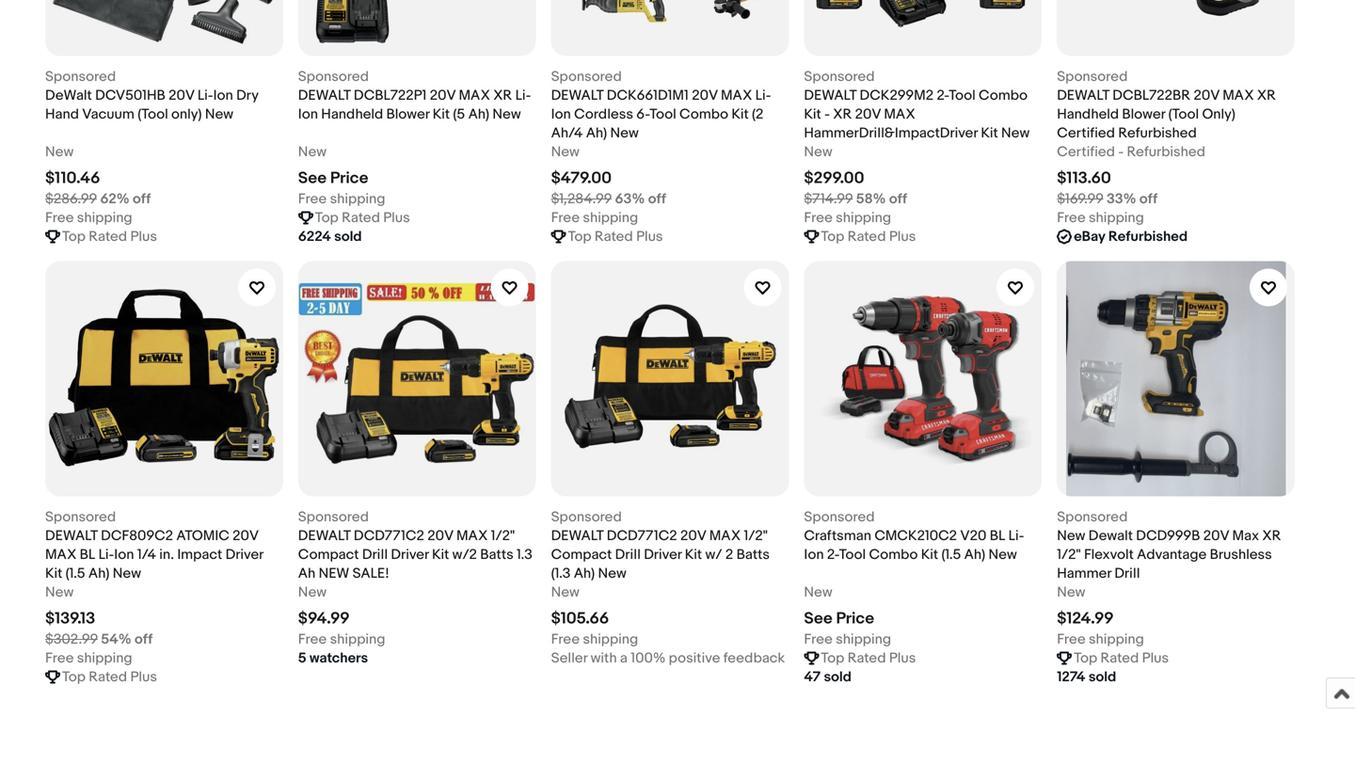 Task type: describe. For each thing, give the bounding box(es) containing it.
sponsored dewalt dcbl722br 20v max xr handheld blower (tool only) certified refurbished certified - refurbished $113.60 $169.99 33% off free shipping
[[1058, 68, 1277, 226]]

$94.99
[[298, 609, 350, 629]]

max for sponsored dewalt dcd771c2 20v max 1/2" compact drill driver kit w/2 batts 1.3 ah new sale! new $94.99 free shipping 5 watchers
[[457, 528, 488, 545]]

kit inside sponsored dewalt dcd771c2 20v max 1/2" compact drill driver kit w/2 batts 1.3 ah new sale! new $94.99 free shipping 5 watchers
[[432, 546, 449, 563]]

drill for $105.66
[[615, 546, 641, 563]]

with
[[591, 650, 617, 667]]

li- inside sponsored dewalt dcbl722p1 20v max xr li- ion handheld blower kit (5 ah) new
[[516, 87, 531, 104]]

free down see price text field
[[298, 191, 327, 208]]

top rated plus text field up 47 sold
[[821, 649, 916, 668]]

xr inside sponsored dewalt dcbl722p1 20v max xr li- ion handheld blower kit (5 ah) new
[[494, 87, 512, 104]]

new text field for $139.13
[[45, 583, 74, 602]]

20v inside sponsored new dewalt dcd999b 20v max xr 1/2" flexvolt advantage brushless hammer drill new $124.99 free shipping
[[1204, 528, 1230, 545]]

sponsored craftsman cmck210c2 v20 bl li- ion 2-tool combo kit (1.5 ah) new
[[804, 509, 1025, 563]]

plus for top rated plus text field related to $110.46
[[130, 228, 157, 245]]

top rated plus text field for $110.46
[[62, 227, 157, 246]]

- inside sponsored dewalt dck299m2 2-tool combo kit - xr 20v max hammerdrill&impactdriver kit new new $299.00 $714.99 58% off free shipping
[[825, 106, 830, 123]]

impact
[[177, 546, 222, 563]]

ah
[[298, 565, 316, 582]]

0 vertical spatial top rated plus text field
[[315, 208, 410, 227]]

1274
[[1058, 669, 1086, 686]]

$139.13 text field
[[45, 609, 95, 629]]

new inside the sponsored craftsman cmck210c2 v20 bl li- ion 2-tool combo kit (1.5 ah) new
[[989, 546, 1018, 563]]

dewalt
[[45, 87, 92, 104]]

1.3
[[517, 546, 533, 563]]

sponsored text field for 58%
[[804, 67, 875, 86]]

compact for $94.99
[[298, 546, 359, 563]]

1/2" for $105.66
[[744, 528, 768, 545]]

cordless
[[574, 106, 634, 123]]

kit inside sponsored dewalt dcbl722p1 20v max xr li- ion handheld blower kit (5 ah) new
[[433, 106, 450, 123]]

new $110.46 $286.99 62% off free shipping
[[45, 143, 151, 226]]

sponsored dewalt dcd771c2 20v max 1/2" compact drill driver kit w/2 batts 1.3 ah new sale! new $94.99 free shipping 5 watchers
[[298, 509, 533, 667]]

ion inside sponsored dewalt dck661d1m1 20v max li- ion cordless 6-tool combo kit (2 ah/4 ah) new new $479.00 $1,284.99 63% off free shipping
[[551, 106, 571, 123]]

top for top rated plus text field over 1274 sold
[[1074, 650, 1098, 667]]

dewalt for $299.00
[[804, 87, 857, 104]]

shipping inside sponsored dewalt dcd771c2 20v max 1/2" compact drill driver kit w/ 2 batts (1.3 ah) new new $105.66 free shipping seller with a 100% positive feedback
[[583, 631, 639, 648]]

dcbl722p1
[[354, 87, 427, 104]]

rated for bottommost top rated plus text box
[[89, 669, 127, 686]]

free inside sponsored new dewalt dcd999b 20v max xr 1/2" flexvolt advantage brushless hammer drill new $124.99 free shipping
[[1058, 631, 1086, 648]]

watchers
[[310, 650, 368, 667]]

free inside sponsored dewalt dck299m2 2-tool combo kit - xr 20v max hammerdrill&impactdriver kit new new $299.00 $714.99 58% off free shipping
[[804, 209, 833, 226]]

only)
[[1203, 106, 1236, 123]]

li- inside "sponsored dewalt dcf809c2 atomic 20v max bl li-ion 1/4 in. impact driver kit (1.5 ah) new new $139.13 $302.99 54% off free shipping"
[[98, 546, 114, 563]]

free inside sponsored dewalt dcd771c2 20v max 1/2" compact drill driver kit w/ 2 batts (1.3 ah) new new $105.66 free shipping seller with a 100% positive feedback
[[551, 631, 580, 648]]

eBay Refurbished text field
[[1074, 227, 1188, 246]]

off inside "sponsored dewalt dcf809c2 atomic 20v max bl li-ion 1/4 in. impact driver kit (1.5 ah) new new $139.13 $302.99 54% off free shipping"
[[135, 631, 153, 648]]

6224 sold
[[298, 228, 362, 245]]

sponsored text field for $110.46
[[45, 67, 116, 86]]

new inside sponsored dewalt dcd771c2 20v max 1/2" compact drill driver kit w/2 batts 1.3 ah new sale! new $94.99 free shipping 5 watchers
[[298, 584, 327, 601]]

driver for $105.66
[[644, 546, 682, 563]]

plus for top rated plus text field on top of 47 sold
[[890, 650, 916, 667]]

bl inside "sponsored dewalt dcf809c2 atomic 20v max bl li-ion 1/4 in. impact driver kit (1.5 ah) new new $139.13 $302.99 54% off free shipping"
[[80, 546, 95, 563]]

shipping inside sponsored dewalt dcbl722br 20v max xr handheld blower (tool only) certified refurbished certified - refurbished $113.60 $169.99 33% off free shipping
[[1089, 209, 1145, 226]]

sponsored new dewalt dcd999b 20v max xr 1/2" flexvolt advantage brushless hammer drill new $124.99 free shipping
[[1058, 509, 1282, 648]]

sponsored for sponsored dewalt dcf809c2 atomic 20v max bl li-ion 1/4 in. impact driver kit (1.5 ah) new new $139.13 $302.99 54% off free shipping
[[45, 509, 116, 526]]

free shipping text field for $110.46
[[45, 208, 132, 227]]

max inside sponsored dewalt dck299m2 2-tool combo kit - xr 20v max hammerdrill&impactdriver kit new new $299.00 $714.99 58% off free shipping
[[884, 106, 916, 123]]

in.
[[159, 546, 174, 563]]

1/4
[[137, 546, 156, 563]]

sponsored for sponsored dewalt dcd771c2 20v max 1/2" compact drill driver kit w/ 2 batts (1.3 ah) new new $105.66 free shipping seller with a 100% positive feedback
[[551, 509, 622, 526]]

dewalt for $113.60
[[1058, 87, 1110, 104]]

free down see price text box
[[804, 631, 833, 648]]

2- inside the sponsored craftsman cmck210c2 v20 bl li- ion 2-tool combo kit (1.5 ah) new
[[828, 546, 839, 563]]

new inside sponsored dewalt dcv501hb 20v li-ion dry hand vacuum (tool only) new
[[205, 106, 234, 123]]

20v for sponsored dewalt dcd771c2 20v max 1/2" compact drill driver kit w/2 batts 1.3 ah new sale! new $94.99 free shipping 5 watchers
[[428, 528, 453, 545]]

ah/4
[[551, 125, 583, 142]]

1274 sold
[[1058, 669, 1117, 686]]

5
[[298, 650, 307, 667]]

free inside sponsored dewalt dck661d1m1 20v max li- ion cordless 6-tool combo kit (2 ah/4 ah) new new $479.00 $1,284.99 63% off free shipping
[[551, 209, 580, 226]]

max for sponsored dewalt dcbl722p1 20v max xr li- ion handheld blower kit (5 ah) new
[[459, 87, 490, 104]]

free shipping text field for $113.60
[[1058, 208, 1145, 227]]

ah) inside sponsored dewalt dcd771c2 20v max 1/2" compact drill driver kit w/ 2 batts (1.3 ah) new new $105.66 free shipping seller with a 100% positive feedback
[[574, 565, 595, 582]]

ah) inside sponsored dewalt dck661d1m1 20v max li- ion cordless 6-tool combo kit (2 ah/4 ah) new new $479.00 $1,284.99 63% off free shipping
[[586, 125, 607, 142]]

new text field for see price
[[298, 143, 327, 161]]

47 sold
[[804, 669, 852, 686]]

driver for $94.99
[[391, 546, 429, 563]]

$302.99
[[45, 631, 98, 648]]

58%
[[857, 191, 886, 208]]

free shipping text field for $139.13
[[45, 649, 132, 668]]

shipping inside sponsored dewalt dck299m2 2-tool combo kit - xr 20v max hammerdrill&impactdriver kit new new $299.00 $714.99 58% off free shipping
[[836, 209, 892, 226]]

new text field for $124.99
[[1058, 583, 1086, 602]]

$110.46
[[45, 168, 100, 188]]

Seller with a 100% positive feedback text field
[[551, 649, 785, 668]]

sponsored for sponsored dewalt dck661d1m1 20v max li- ion cordless 6-tool combo kit (2 ah/4 ah) new new $479.00 $1,284.99 63% off free shipping
[[551, 68, 622, 85]]

vacuum
[[82, 106, 134, 123]]

20v inside sponsored dewalt dck299m2 2-tool combo kit - xr 20v max hammerdrill&impactdriver kit new new $299.00 $714.99 58% off free shipping
[[855, 106, 881, 123]]

(5
[[453, 106, 465, 123]]

see for 6224
[[298, 168, 327, 188]]

rated for top rated plus text field on top of 47 sold
[[848, 650, 886, 667]]

ebay refurbished
[[1074, 228, 1188, 245]]

- inside sponsored dewalt dcbl722br 20v max xr handheld blower (tool only) certified refurbished certified - refurbished $113.60 $169.99 33% off free shipping
[[1119, 143, 1124, 160]]

54%
[[101, 631, 132, 648]]

$110.46 text field
[[45, 168, 100, 188]]

sponsored dewalt dcbl722p1 20v max xr li- ion handheld blower kit (5 ah) new
[[298, 68, 531, 123]]

kit inside sponsored dewalt dck661d1m1 20v max li- ion cordless 6-tool combo kit (2 ah/4 ah) new new $479.00 $1,284.99 63% off free shipping
[[732, 106, 749, 123]]

rated for the topmost top rated plus text box
[[342, 209, 380, 226]]

ah) inside "sponsored dewalt dcf809c2 atomic 20v max bl li-ion 1/4 in. impact driver kit (1.5 ah) new new $139.13 $302.99 54% off free shipping"
[[88, 565, 110, 582]]

top rated plus for top rated plus text field over 1274 sold
[[1074, 650, 1169, 667]]

free shipping text field down $1,284.99
[[551, 208, 639, 227]]

ah) inside the sponsored craftsman cmck210c2 v20 bl li- ion 2-tool combo kit (1.5 ah) new
[[965, 546, 986, 563]]

plus for top rated plus text field over 1274 sold
[[1143, 650, 1169, 667]]

sponsored text field for see price
[[298, 67, 369, 86]]

1 vertical spatial top rated plus text field
[[62, 668, 157, 687]]

20v for sponsored dewalt dcbl722br 20v max xr handheld blower (tool only) certified refurbished certified - refurbished $113.60 $169.99 33% off free shipping
[[1194, 87, 1220, 104]]

sponsored dewalt dcd771c2 20v max 1/2" compact drill driver kit w/ 2 batts (1.3 ah) new new $105.66 free shipping seller with a 100% positive feedback
[[551, 509, 785, 667]]

sponsored for sponsored dewalt dcd771c2 20v max 1/2" compact drill driver kit w/2 batts 1.3 ah new sale! new $94.99 free shipping 5 watchers
[[298, 509, 369, 526]]

shipping inside sponsored dewalt dck661d1m1 20v max li- ion cordless 6-tool combo kit (2 ah/4 ah) new new $479.00 $1,284.99 63% off free shipping
[[583, 209, 639, 226]]

free shipping text field for $124.99
[[1058, 630, 1145, 649]]

(tool inside sponsored dewalt dcbl722br 20v max xr handheld blower (tool only) certified refurbished certified - refurbished $113.60 $169.99 33% off free shipping
[[1169, 106, 1200, 123]]

free inside sponsored dewalt dcd771c2 20v max 1/2" compact drill driver kit w/2 batts 1.3 ah new sale! new $94.99 free shipping 5 watchers
[[298, 631, 327, 648]]

off inside new $110.46 $286.99 62% off free shipping
[[133, 191, 151, 208]]

$113.60
[[1058, 168, 1112, 188]]

20v for sponsored dewalt dcv501hb 20v li-ion dry hand vacuum (tool only) new
[[169, 87, 194, 104]]

free inside new $110.46 $286.99 62% off free shipping
[[45, 209, 74, 226]]

dcbl722br
[[1113, 87, 1191, 104]]

max for sponsored dewalt dck661d1m1 20v max li- ion cordless 6-tool combo kit (2 ah/4 ah) new new $479.00 $1,284.99 63% off free shipping
[[721, 87, 753, 104]]

(1.3
[[551, 565, 571, 582]]

sponsored dewalt dcf809c2 atomic 20v max bl li-ion 1/4 in. impact driver kit (1.5 ah) new new $139.13 $302.99 54% off free shipping
[[45, 509, 263, 667]]

rated for top rated plus text field related to $299.00
[[848, 228, 886, 245]]

47
[[804, 669, 821, 686]]

sponsored text field up craftsman
[[804, 508, 875, 527]]

100%
[[631, 650, 666, 667]]

$479.00 text field
[[551, 168, 612, 188]]

sold for sponsored dewalt dcbl722p1 20v max xr li- ion handheld blower kit (5 ah) new
[[334, 228, 362, 245]]

brushless
[[1210, 546, 1273, 563]]

price for 47 sold
[[837, 609, 875, 629]]

63%
[[615, 191, 645, 208]]

compact for $105.66
[[551, 546, 612, 563]]

sold for sponsored craftsman cmck210c2 v20 bl li- ion 2-tool combo kit (1.5 ah) new
[[824, 669, 852, 686]]

tool inside sponsored dewalt dck299m2 2-tool combo kit - xr 20v max hammerdrill&impactdriver kit new new $299.00 $714.99 58% off free shipping
[[949, 87, 976, 104]]

top for bottommost top rated plus text box
[[62, 669, 86, 686]]

list containing $110.46
[[45, 0, 1311, 717]]

combo inside sponsored dewalt dck299m2 2-tool combo kit - xr 20v max hammerdrill&impactdriver kit new new $299.00 $714.99 58% off free shipping
[[979, 87, 1028, 104]]

new text field for $94.99
[[298, 583, 327, 602]]

free inside sponsored dewalt dcbl722br 20v max xr handheld blower (tool only) certified refurbished certified - refurbished $113.60 $169.99 33% off free shipping
[[1058, 209, 1086, 226]]

Certified - Refurbished text field
[[1058, 143, 1206, 161]]

20v for sponsored dewalt dcbl722p1 20v max xr li- ion handheld blower kit (5 ah) new
[[430, 87, 456, 104]]

plus for the topmost top rated plus text box
[[383, 209, 410, 226]]

advantage
[[1137, 546, 1207, 563]]

new see price free shipping for 6224 sold
[[298, 143, 386, 208]]

free shipping text field for $105.66
[[551, 630, 639, 649]]

rated for top rated plus text field related to $110.46
[[89, 228, 127, 245]]

dewalt for $479.00
[[551, 87, 604, 104]]

hammer
[[1058, 565, 1112, 582]]

1 certified from the top
[[1058, 125, 1116, 142]]

5 watchers text field
[[298, 649, 368, 668]]

top rated plus for top rated plus text field related to $299.00
[[821, 228, 916, 245]]

new
[[319, 565, 350, 582]]

new text field for see price
[[804, 583, 833, 602]]

sponsored dewalt dcv501hb 20v li-ion dry hand vacuum (tool only) new
[[45, 68, 259, 123]]

tool inside the sponsored craftsman cmck210c2 v20 bl li- ion 2-tool combo kit (1.5 ah) new
[[839, 546, 866, 563]]

$714.99
[[804, 191, 853, 208]]

positive
[[669, 650, 721, 667]]

only)
[[171, 106, 202, 123]]

shipping inside sponsored new dewalt dcd999b 20v max xr 1/2" flexvolt advantage brushless hammer drill new $124.99 free shipping
[[1089, 631, 1145, 648]]

33%
[[1107, 191, 1137, 208]]

ebay
[[1074, 228, 1106, 245]]

li- inside the sponsored craftsman cmck210c2 v20 bl li- ion 2-tool combo kit (1.5 ah) new
[[1009, 528, 1025, 545]]

$124.99 text field
[[1058, 609, 1114, 629]]

v20
[[961, 528, 987, 545]]

dck299m2
[[860, 87, 934, 104]]

20v inside "sponsored dewalt dcf809c2 atomic 20v max bl li-ion 1/4 in. impact driver kit (1.5 ah) new new $139.13 $302.99 54% off free shipping"
[[233, 528, 258, 545]]

combo inside the sponsored craftsman cmck210c2 v20 bl li- ion 2-tool combo kit (1.5 ah) new
[[869, 546, 918, 563]]

xr inside sponsored dewalt dcbl722br 20v max xr handheld blower (tool only) certified refurbished certified - refurbished $113.60 $169.99 33% off free shipping
[[1258, 87, 1277, 104]]



Task type: vqa. For each thing, say whether or not it's contained in the screenshot.
The Ah) within the Sponsored DEWALT DCBL722P1 20V MAX XR Li- Ion Handheld Blower Kit (5 Ah) New
yes



Task type: locate. For each thing, give the bounding box(es) containing it.
dewalt inside sponsored dewalt dcbl722p1 20v max xr li- ion handheld blower kit (5 ah) new
[[298, 87, 351, 104]]

tool down craftsman
[[839, 546, 866, 563]]

1 horizontal spatial new see price free shipping
[[804, 584, 892, 648]]

top rated plus down 54% at the bottom left of the page
[[62, 669, 157, 686]]

0 vertical spatial 2-
[[937, 87, 949, 104]]

0 horizontal spatial driver
[[226, 546, 263, 563]]

1 horizontal spatial 1/2"
[[744, 528, 768, 545]]

6224 sold text field
[[298, 227, 362, 246]]

max up (2
[[721, 87, 753, 104]]

free
[[298, 191, 327, 208], [45, 209, 74, 226], [551, 209, 580, 226], [804, 209, 833, 226], [1058, 209, 1086, 226], [298, 631, 327, 648], [551, 631, 580, 648], [804, 631, 833, 648], [1058, 631, 1086, 648], [45, 650, 74, 667]]

sponsored text field for 33%
[[1058, 67, 1128, 86]]

ion inside sponsored dewalt dcbl722p1 20v max xr li- ion handheld blower kit (5 ah) new
[[298, 106, 318, 123]]

sponsored text field for $94.99
[[298, 508, 369, 527]]

0 horizontal spatial 2-
[[828, 546, 839, 563]]

rated down previous price $1,284.99 63% off text box
[[595, 228, 633, 245]]

sponsored inside sponsored dewalt dcv501hb 20v li-ion dry hand vacuum (tool only) new
[[45, 68, 116, 85]]

sponsored for sponsored dewalt dcv501hb 20v li-ion dry hand vacuum (tool only) new
[[45, 68, 116, 85]]

1/2" inside sponsored new dewalt dcd999b 20v max xr 1/2" flexvolt advantage brushless hammer drill new $124.99 free shipping
[[1058, 546, 1081, 563]]

sponsored text field up dck299m2
[[804, 67, 875, 86]]

new
[[205, 106, 234, 123], [493, 106, 521, 123], [611, 125, 639, 142], [1002, 125, 1030, 142], [45, 143, 74, 160], [298, 143, 327, 160], [551, 143, 580, 160], [804, 143, 833, 160], [1058, 528, 1086, 545], [989, 546, 1018, 563], [113, 565, 141, 582], [598, 565, 627, 582], [45, 584, 74, 601], [298, 584, 327, 601], [551, 584, 580, 601], [804, 584, 833, 601], [1058, 584, 1086, 601]]

free down $1,284.99
[[551, 209, 580, 226]]

free down $169.99
[[1058, 209, 1086, 226]]

0 vertical spatial refurbished
[[1119, 125, 1197, 142]]

2 certified from the top
[[1058, 143, 1116, 160]]

- up "$299.00" text field
[[825, 106, 830, 123]]

handheld down dcbl722p1
[[321, 106, 383, 123]]

handheld inside sponsored dewalt dcbl722br 20v max xr handheld blower (tool only) certified refurbished certified - refurbished $113.60 $169.99 33% off free shipping
[[1058, 106, 1120, 123]]

compact up (1.3
[[551, 546, 612, 563]]

rated up 6224 sold
[[342, 209, 380, 226]]

dewalt up new
[[298, 528, 351, 545]]

sponsored text field up (1.3
[[551, 508, 622, 527]]

sponsored inside the sponsored craftsman cmck210c2 v20 bl li- ion 2-tool combo kit (1.5 ah) new
[[804, 509, 875, 526]]

20v up hammerdrill&impactdriver
[[855, 106, 881, 123]]

2 horizontal spatial drill
[[1115, 565, 1141, 582]]

- up 33% on the right of page
[[1119, 143, 1124, 160]]

1 driver from the left
[[226, 546, 263, 563]]

sold for sponsored new dewalt dcd999b 20v max xr 1/2" flexvolt advantage brushless hammer drill new $124.99 free shipping
[[1089, 669, 1117, 686]]

free shipping text field for see price
[[298, 190, 386, 208]]

rated for top rated plus text field over 1274 sold
[[1101, 650, 1140, 667]]

$286.99
[[45, 191, 97, 208]]

drill inside sponsored dewalt dcd771c2 20v max 1/2" compact drill driver kit w/ 2 batts (1.3 ah) new new $105.66 free shipping seller with a 100% positive feedback
[[615, 546, 641, 563]]

blower inside sponsored dewalt dcbl722br 20v max xr handheld blower (tool only) certified refurbished certified - refurbished $113.60 $169.99 33% off free shipping
[[1123, 106, 1166, 123]]

free down $302.99
[[45, 650, 74, 667]]

new text field up see price text field
[[298, 143, 327, 161]]

20v up w/
[[681, 528, 707, 545]]

2 horizontal spatial combo
[[979, 87, 1028, 104]]

1 vertical spatial see
[[804, 609, 833, 629]]

1 horizontal spatial see
[[804, 609, 833, 629]]

ah) inside sponsored dewalt dcbl722p1 20v max xr li- ion handheld blower kit (5 ah) new
[[468, 106, 490, 123]]

handheld inside sponsored dewalt dcbl722p1 20v max xr li- ion handheld blower kit (5 ah) new
[[321, 106, 383, 123]]

top rated plus text field for $299.00
[[821, 227, 916, 246]]

dewalt up the cordless
[[551, 87, 604, 104]]

driver right the impact
[[226, 546, 263, 563]]

(1.5 up the '$139.13'
[[66, 565, 85, 582]]

2-
[[937, 87, 949, 104], [828, 546, 839, 563]]

1 vertical spatial price
[[837, 609, 875, 629]]

1 vertical spatial new see price free shipping
[[804, 584, 892, 648]]

top down $286.99 on the top left
[[62, 228, 86, 245]]

max up only)
[[1223, 87, 1255, 104]]

sponsored inside sponsored dewalt dcbl722p1 20v max xr li- ion handheld blower kit (5 ah) new
[[298, 68, 369, 85]]

new text field for $105.66
[[551, 583, 580, 602]]

shipping down previous price $302.99 54% off 'text field'
[[77, 650, 132, 667]]

0 horizontal spatial see
[[298, 168, 327, 188]]

driver inside sponsored dewalt dcd771c2 20v max 1/2" compact drill driver kit w/2 batts 1.3 ah new sale! new $94.99 free shipping 5 watchers
[[391, 546, 429, 563]]

previous price $169.99 33% off text field
[[1058, 190, 1158, 208]]

ion left dry
[[213, 87, 233, 104]]

top rated plus text field up 1274 sold
[[1074, 649, 1169, 668]]

compact inside sponsored dewalt dcd771c2 20v max 1/2" compact drill driver kit w/ 2 batts (1.3 ah) new new $105.66 free shipping seller with a 100% positive feedback
[[551, 546, 612, 563]]

dry
[[236, 87, 259, 104]]

new text field up "$299.00" text field
[[804, 143, 833, 161]]

2 new text field from the left
[[551, 143, 580, 161]]

new text field for $110.46
[[45, 143, 74, 161]]

plus for $479.00's top rated plus text field
[[637, 228, 663, 245]]

dcf809c2
[[101, 528, 173, 545]]

$299.00
[[804, 168, 865, 188]]

20v right the atomic
[[233, 528, 258, 545]]

new text field for $479.00
[[551, 143, 580, 161]]

refurbished inside text field
[[1109, 228, 1188, 245]]

dewalt left dcbl722p1
[[298, 87, 351, 104]]

New text field
[[298, 143, 327, 161], [551, 143, 580, 161]]

1 horizontal spatial combo
[[869, 546, 918, 563]]

max for sponsored dewalt dcd771c2 20v max 1/2" compact drill driver kit w/ 2 batts (1.3 ah) new new $105.66 free shipping seller with a 100% positive feedback
[[710, 528, 741, 545]]

rated down 54% at the bottom left of the page
[[89, 669, 127, 686]]

top rated plus text field for $479.00
[[568, 227, 663, 246]]

Sponsored text field
[[45, 67, 116, 86], [298, 67, 369, 86], [45, 508, 116, 527], [298, 508, 369, 527], [551, 508, 622, 527]]

top rated plus
[[315, 209, 410, 226], [62, 228, 157, 245], [568, 228, 663, 245], [821, 228, 916, 245], [821, 650, 916, 667], [1074, 650, 1169, 667], [62, 669, 157, 686]]

2
[[726, 546, 734, 563]]

xr inside sponsored new dewalt dcd999b 20v max xr 1/2" flexvolt advantage brushless hammer drill new $124.99 free shipping
[[1263, 528, 1282, 545]]

see for 47
[[804, 609, 833, 629]]

top rated plus text field down '62%'
[[62, 227, 157, 246]]

sponsored inside sponsored dewalt dcbl722br 20v max xr handheld blower (tool only) certified refurbished certified - refurbished $113.60 $169.99 33% off free shipping
[[1058, 68, 1128, 85]]

top rated plus text field down 54% at the bottom left of the page
[[62, 668, 157, 687]]

0 horizontal spatial tool
[[650, 106, 677, 123]]

drill up 'sale!'
[[362, 546, 388, 563]]

drill inside sponsored dewalt dcd771c2 20v max 1/2" compact drill driver kit w/2 batts 1.3 ah new sale! new $94.99 free shipping 5 watchers
[[362, 546, 388, 563]]

20v for sponsored dewalt dck661d1m1 20v max li- ion cordless 6-tool combo kit (2 ah/4 ah) new new $479.00 $1,284.99 63% off free shipping
[[692, 87, 718, 104]]

(2
[[752, 106, 764, 123]]

dewalt left dck299m2
[[804, 87, 857, 104]]

drill
[[362, 546, 388, 563], [615, 546, 641, 563], [1115, 565, 1141, 582]]

(tool left only)
[[1169, 106, 1200, 123]]

dewalt inside sponsored dewalt dcd771c2 20v max 1/2" compact drill driver kit w/ 2 batts (1.3 ah) new new $105.66 free shipping seller with a 100% positive feedback
[[551, 528, 604, 545]]

sold right "47"
[[824, 669, 852, 686]]

off right the 58%
[[890, 191, 908, 208]]

free down $124.99 text box
[[1058, 631, 1086, 648]]

off
[[133, 191, 151, 208], [648, 191, 667, 208], [890, 191, 908, 208], [1140, 191, 1158, 208], [135, 631, 153, 648]]

ah) right (1.3
[[574, 565, 595, 582]]

w/2
[[453, 546, 477, 563]]

2 compact from the left
[[551, 546, 612, 563]]

20v inside sponsored dewalt dck661d1m1 20v max li- ion cordless 6-tool combo kit (2 ah/4 ah) new new $479.00 $1,284.99 63% off free shipping
[[692, 87, 718, 104]]

shipping inside "sponsored dewalt dcf809c2 atomic 20v max bl li-ion 1/4 in. impact driver kit (1.5 ah) new new $139.13 $302.99 54% off free shipping"
[[77, 650, 132, 667]]

sold right "6224"
[[334, 228, 362, 245]]

ion inside "sponsored dewalt dcf809c2 atomic 20v max bl li-ion 1/4 in. impact driver kit (1.5 ah) new new $139.13 $302.99 54% off free shipping"
[[114, 546, 134, 563]]

see up "47"
[[804, 609, 833, 629]]

ah) down the cordless
[[586, 125, 607, 142]]

off inside sponsored dewalt dck299m2 2-tool combo kit - xr 20v max hammerdrill&impactdriver kit new new $299.00 $714.99 58% off free shipping
[[890, 191, 908, 208]]

20v inside sponsored dewalt dcbl722p1 20v max xr li- ion handheld blower kit (5 ah) new
[[430, 87, 456, 104]]

shipping inside new $110.46 $286.99 62% off free shipping
[[77, 209, 132, 226]]

1274 sold text field
[[1058, 668, 1117, 687]]

li- inside sponsored dewalt dck661d1m1 20v max li- ion cordless 6-tool combo kit (2 ah/4 ah) new new $479.00 $1,284.99 63% off free shipping
[[756, 87, 771, 104]]

bl
[[990, 528, 1006, 545], [80, 546, 95, 563]]

dewalt left dcbl722br
[[1058, 87, 1110, 104]]

$124.99
[[1058, 609, 1114, 629]]

new inside new $110.46 $286.99 62% off free shipping
[[45, 143, 74, 160]]

max inside sponsored dewalt dcbl722br 20v max xr handheld blower (tool only) certified refurbished certified - refurbished $113.60 $169.99 33% off free shipping
[[1223, 87, 1255, 104]]

free up seller at bottom
[[551, 631, 580, 648]]

previous price $286.99 62% off text field
[[45, 190, 151, 208]]

feedback
[[724, 650, 785, 667]]

free shipping text field for $94.99
[[298, 630, 386, 649]]

previous price $302.99 54% off text field
[[45, 630, 153, 649]]

0 horizontal spatial (1.5
[[66, 565, 85, 582]]

plus for top rated plus text field related to $299.00
[[890, 228, 916, 245]]

2 driver from the left
[[391, 546, 429, 563]]

sponsored text field for $105.66
[[551, 508, 622, 527]]

hammerdrill&impactdriver
[[804, 125, 978, 142]]

free up 5
[[298, 631, 327, 648]]

see
[[298, 168, 327, 188], [804, 609, 833, 629]]

driver inside "sponsored dewalt dcf809c2 atomic 20v max bl li-ion 1/4 in. impact driver kit (1.5 ah) new new $139.13 $302.99 54% off free shipping"
[[226, 546, 263, 563]]

dewalt
[[1089, 528, 1134, 545]]

batts right 2
[[737, 546, 770, 563]]

new text field down hammer
[[1058, 583, 1086, 602]]

max inside sponsored dewalt dcd771c2 20v max 1/2" compact drill driver kit w/ 2 batts (1.3 ah) new new $105.66 free shipping seller with a 100% positive feedback
[[710, 528, 741, 545]]

2 horizontal spatial tool
[[949, 87, 976, 104]]

20v inside sponsored dewalt dcv501hb 20v li-ion dry hand vacuum (tool only) new
[[169, 87, 194, 104]]

shipping down see price text field
[[330, 191, 386, 208]]

1 vertical spatial -
[[1119, 143, 1124, 160]]

top rated plus text field down the 58%
[[821, 227, 916, 246]]

driver
[[226, 546, 263, 563], [391, 546, 429, 563], [644, 546, 682, 563]]

refurbished down dcbl722br
[[1127, 143, 1206, 160]]

1 horizontal spatial blower
[[1123, 106, 1166, 123]]

drill for $94.99
[[362, 546, 388, 563]]

dcd771c2 inside sponsored dewalt dcd771c2 20v max 1/2" compact drill driver kit w/2 batts 1.3 ah new sale! new $94.99 free shipping 5 watchers
[[354, 528, 424, 545]]

1 vertical spatial bl
[[80, 546, 95, 563]]

(1.5 inside the sponsored craftsman cmck210c2 v20 bl li- ion 2-tool combo kit (1.5 ah) new
[[942, 546, 962, 563]]

max up 2
[[710, 528, 741, 545]]

sponsored text field up the cordless
[[551, 67, 622, 86]]

xr inside sponsored dewalt dck299m2 2-tool combo kit - xr 20v max hammerdrill&impactdriver kit new new $299.00 $714.99 58% off free shipping
[[833, 106, 852, 123]]

1 horizontal spatial new text field
[[551, 143, 580, 161]]

compact
[[298, 546, 359, 563], [551, 546, 612, 563]]

0 vertical spatial (1.5
[[942, 546, 962, 563]]

sponsored inside sponsored dewalt dck661d1m1 20v max li- ion cordless 6-tool combo kit (2 ah/4 ah) new new $479.00 $1,284.99 63% off free shipping
[[551, 68, 622, 85]]

dewalt inside sponsored dewalt dcbl722br 20v max xr handheld blower (tool only) certified refurbished certified - refurbished $113.60 $169.99 33% off free shipping
[[1058, 87, 1110, 104]]

max up (5
[[459, 87, 490, 104]]

Free shipping text field
[[298, 190, 386, 208], [551, 208, 639, 227], [804, 208, 892, 227], [298, 630, 386, 649], [551, 630, 639, 649], [1058, 630, 1145, 649]]

1 horizontal spatial driver
[[391, 546, 429, 563]]

ion inside the sponsored craftsman cmck210c2 v20 bl li- ion 2-tool combo kit (1.5 ah) new
[[804, 546, 824, 563]]

top up 1274 sold
[[1074, 650, 1098, 667]]

combo
[[979, 87, 1028, 104], [680, 106, 729, 123], [869, 546, 918, 563]]

li-
[[198, 87, 213, 104], [516, 87, 531, 104], [756, 87, 771, 104], [1009, 528, 1025, 545], [98, 546, 114, 563]]

off inside sponsored dewalt dck661d1m1 20v max li- ion cordless 6-tool combo kit (2 ah/4 ah) new new $479.00 $1,284.99 63% off free shipping
[[648, 191, 667, 208]]

1 vertical spatial (1.5
[[66, 565, 85, 582]]

sponsored text field for $479.00
[[551, 67, 622, 86]]

2 horizontal spatial driver
[[644, 546, 682, 563]]

sponsored text field up dewalt
[[45, 67, 116, 86]]

top down $302.99
[[62, 669, 86, 686]]

new text field up see price text box
[[804, 583, 833, 602]]

dewalt
[[298, 87, 351, 104], [551, 87, 604, 104], [804, 87, 857, 104], [1058, 87, 1110, 104], [45, 528, 98, 545], [298, 528, 351, 545], [551, 528, 604, 545]]

$105.66
[[551, 609, 609, 629]]

flexvolt
[[1085, 546, 1134, 563]]

sponsored for sponsored craftsman cmck210c2 v20 bl li- ion 2-tool combo kit (1.5 ah) new
[[804, 509, 875, 526]]

combo inside sponsored dewalt dck661d1m1 20v max li- ion cordless 6-tool combo kit (2 ah/4 ah) new new $479.00 $1,284.99 63% off free shipping
[[680, 106, 729, 123]]

-
[[825, 106, 830, 123], [1119, 143, 1124, 160]]

0 horizontal spatial bl
[[80, 546, 95, 563]]

off inside sponsored dewalt dcbl722br 20v max xr handheld blower (tool only) certified refurbished certified - refurbished $113.60 $169.99 33% off free shipping
[[1140, 191, 1158, 208]]

2- inside sponsored dewalt dck299m2 2-tool combo kit - xr 20v max hammerdrill&impactdriver kit new new $299.00 $714.99 58% off free shipping
[[937, 87, 949, 104]]

li- inside sponsored dewalt dcv501hb 20v li-ion dry hand vacuum (tool only) new
[[198, 87, 213, 104]]

a
[[620, 650, 628, 667]]

2 vertical spatial refurbished
[[1109, 228, 1188, 245]]

top for top rated plus text field related to $110.46
[[62, 228, 86, 245]]

2 horizontal spatial 1/2"
[[1058, 546, 1081, 563]]

price up 6224 sold text field
[[330, 168, 369, 188]]

sponsored for sponsored new dewalt dcd999b 20v max xr 1/2" flexvolt advantage brushless hammer drill new $124.99 free shipping
[[1058, 509, 1128, 526]]

ion down craftsman
[[804, 546, 824, 563]]

rated down the 58%
[[848, 228, 886, 245]]

2 vertical spatial tool
[[839, 546, 866, 563]]

1 horizontal spatial dcd771c2
[[607, 528, 678, 545]]

max inside "sponsored dewalt dcf809c2 atomic 20v max bl li-ion 1/4 in. impact driver kit (1.5 ah) new new $139.13 $302.99 54% off free shipping"
[[45, 546, 77, 563]]

0 vertical spatial price
[[330, 168, 369, 188]]

Top Rated Plus text field
[[62, 227, 157, 246], [568, 227, 663, 246], [821, 227, 916, 246], [821, 649, 916, 668], [1074, 649, 1169, 668]]

1 vertical spatial 2-
[[828, 546, 839, 563]]

top rated plus for top rated plus text field on top of 47 sold
[[821, 650, 916, 667]]

$113.60 text field
[[1058, 168, 1112, 188]]

blower down dcbl722br
[[1123, 106, 1166, 123]]

refurbished down 33% on the right of page
[[1109, 228, 1188, 245]]

dcv501hb
[[95, 87, 165, 104]]

0 horizontal spatial new text field
[[298, 143, 327, 161]]

0 horizontal spatial new see price free shipping
[[298, 143, 386, 208]]

w/
[[706, 546, 723, 563]]

dcd771c2 for $105.66
[[607, 528, 678, 545]]

1 horizontal spatial top rated plus text field
[[315, 208, 410, 227]]

free shipping text field up ebay
[[1058, 208, 1145, 227]]

sponsored for sponsored dewalt dcbl722p1 20v max xr li- ion handheld blower kit (5 ah) new
[[298, 68, 369, 85]]

price for 6224 sold
[[330, 168, 369, 188]]

Top Rated Plus text field
[[315, 208, 410, 227], [62, 668, 157, 687]]

dewalt inside sponsored dewalt dck299m2 2-tool combo kit - xr 20v max hammerdrill&impactdriver kit new new $299.00 $714.99 58% off free shipping
[[804, 87, 857, 104]]

1 horizontal spatial sold
[[824, 669, 852, 686]]

drill inside sponsored new dewalt dcd999b 20v max xr 1/2" flexvolt advantage brushless hammer drill new $124.99 free shipping
[[1115, 565, 1141, 582]]

previous price $714.99 58% off text field
[[804, 190, 908, 208]]

20v
[[169, 87, 194, 104], [430, 87, 456, 104], [692, 87, 718, 104], [1194, 87, 1220, 104], [855, 106, 881, 123], [233, 528, 258, 545], [428, 528, 453, 545], [681, 528, 707, 545], [1204, 528, 1230, 545]]

1/2" for $94.99
[[491, 528, 515, 545]]

1 horizontal spatial compact
[[551, 546, 612, 563]]

(1.5
[[942, 546, 962, 563], [66, 565, 85, 582]]

drill left w/
[[615, 546, 641, 563]]

sponsored dewalt dck299m2 2-tool combo kit - xr 20v max hammerdrill&impactdriver kit new new $299.00 $714.99 58% off free shipping
[[804, 68, 1030, 226]]

top down $1,284.99
[[568, 228, 592, 245]]

1 horizontal spatial price
[[837, 609, 875, 629]]

1 horizontal spatial -
[[1119, 143, 1124, 160]]

refurbished
[[1119, 125, 1197, 142], [1127, 143, 1206, 160], [1109, 228, 1188, 245]]

top rated plus up '1274 sold' text field
[[1074, 650, 1169, 667]]

dcd771c2
[[354, 528, 424, 545], [607, 528, 678, 545]]

dck661d1m1
[[607, 87, 689, 104]]

top rated plus text field up 6224 sold
[[315, 208, 410, 227]]

0 vertical spatial see
[[298, 168, 327, 188]]

max
[[1233, 528, 1260, 545]]

20v left max
[[1204, 528, 1230, 545]]

Sponsored text field
[[551, 67, 622, 86], [804, 67, 875, 86], [1058, 67, 1128, 86], [804, 508, 875, 527], [1058, 508, 1128, 527]]

batts inside sponsored dewalt dcd771c2 20v max 1/2" compact drill driver kit w/2 batts 1.3 ah new sale! new $94.99 free shipping 5 watchers
[[480, 546, 514, 563]]

sold
[[334, 228, 362, 245], [824, 669, 852, 686], [1089, 669, 1117, 686]]

$105.66 text field
[[551, 609, 609, 629]]

sale!
[[353, 565, 390, 582]]

(1.5 down v20
[[942, 546, 962, 563]]

handheld
[[321, 106, 383, 123], [1058, 106, 1120, 123]]

$1,284.99
[[551, 191, 612, 208]]

See Price text field
[[298, 168, 369, 188]]

sponsored for sponsored dewalt dcbl722br 20v max xr handheld blower (tool only) certified refurbished certified - refurbished $113.60 $169.99 33% off free shipping
[[1058, 68, 1128, 85]]

top for top rated plus text field on top of 47 sold
[[821, 650, 845, 667]]

1 vertical spatial refurbished
[[1127, 143, 1206, 160]]

ion left 1/4
[[114, 546, 134, 563]]

craftsman
[[804, 528, 872, 545]]

price up 47 sold text field
[[837, 609, 875, 629]]

1 handheld from the left
[[321, 106, 383, 123]]

new inside sponsored dewalt dcbl722p1 20v max xr li- ion handheld blower kit (5 ah) new
[[493, 106, 521, 123]]

new text field for $299.00
[[804, 143, 833, 161]]

top rated plus for $479.00's top rated plus text field
[[568, 228, 663, 245]]

new see price free shipping for 47 sold
[[804, 584, 892, 648]]

dewalt for see price
[[298, 87, 351, 104]]

hand
[[45, 106, 79, 123]]

0 horizontal spatial compact
[[298, 546, 359, 563]]

2 dcd771c2 from the left
[[607, 528, 678, 545]]

new text field down ah/4
[[551, 143, 580, 161]]

ion inside sponsored dewalt dcv501hb 20v li-ion dry hand vacuum (tool only) new
[[213, 87, 233, 104]]

blower inside sponsored dewalt dcbl722p1 20v max xr li- ion handheld blower kit (5 ah) new
[[387, 106, 430, 123]]

$299.00 text field
[[804, 168, 865, 188]]

batts inside sponsored dewalt dcd771c2 20v max 1/2" compact drill driver kit w/ 2 batts (1.3 ah) new new $105.66 free shipping seller with a 100% positive feedback
[[737, 546, 770, 563]]

2 handheld from the left
[[1058, 106, 1120, 123]]

blower down dcbl722p1
[[387, 106, 430, 123]]

free inside "sponsored dewalt dcf809c2 atomic 20v max bl li-ion 1/4 in. impact driver kit (1.5 ah) new new $139.13 $302.99 54% off free shipping"
[[45, 650, 74, 667]]

dewalt inside sponsored dewalt dcd771c2 20v max 1/2" compact drill driver kit w/2 batts 1.3 ah new sale! new $94.99 free shipping 5 watchers
[[298, 528, 351, 545]]

1 horizontal spatial (1.5
[[942, 546, 962, 563]]

kit inside "sponsored dewalt dcf809c2 atomic 20v max bl li-ion 1/4 in. impact driver kit (1.5 ah) new new $139.13 $302.99 54% off free shipping"
[[45, 565, 62, 582]]

shipping down previous price $286.99 62% off text box
[[77, 209, 132, 226]]

blower
[[387, 106, 430, 123], [1123, 106, 1166, 123]]

new text field down ah
[[298, 583, 327, 602]]

0 horizontal spatial blower
[[387, 106, 430, 123]]

sponsored dewalt dck661d1m1 20v max li- ion cordless 6-tool combo kit (2 ah/4 ah) new new $479.00 $1,284.99 63% off free shipping
[[551, 68, 771, 226]]

kit
[[433, 106, 450, 123], [732, 106, 749, 123], [804, 106, 822, 123], [981, 125, 999, 142], [432, 546, 449, 563], [685, 546, 702, 563], [922, 546, 939, 563], [45, 565, 62, 582]]

20v for sponsored dewalt dcd771c2 20v max 1/2" compact drill driver kit w/ 2 batts (1.3 ah) new new $105.66 free shipping seller with a 100% positive feedback
[[681, 528, 707, 545]]

shipping down $124.99 on the bottom of the page
[[1089, 631, 1145, 648]]

dcd999b
[[1137, 528, 1201, 545]]

1 horizontal spatial handheld
[[1058, 106, 1120, 123]]

2 blower from the left
[[1123, 106, 1166, 123]]

new text field up the '$139.13'
[[45, 583, 74, 602]]

free shipping text field up with
[[551, 630, 639, 649]]

0 horizontal spatial price
[[330, 168, 369, 188]]

sponsored inside "sponsored dewalt dcf809c2 atomic 20v max bl li-ion 1/4 in. impact driver kit (1.5 ah) new new $139.13 $302.99 54% off free shipping"
[[45, 509, 116, 526]]

sponsored text field up dcbl722p1
[[298, 67, 369, 86]]

sponsored inside sponsored dewalt dcd771c2 20v max 1/2" compact drill driver kit w/2 batts 1.3 ah new sale! new $94.99 free shipping 5 watchers
[[298, 509, 369, 526]]

1 vertical spatial tool
[[650, 106, 677, 123]]

compact inside sponsored dewalt dcd771c2 20v max 1/2" compact drill driver kit w/2 batts 1.3 ah new sale! new $94.99 free shipping 5 watchers
[[298, 546, 359, 563]]

sponsored for sponsored dewalt dck299m2 2-tool combo kit - xr 20v max hammerdrill&impactdriver kit new new $299.00 $714.99 58% off free shipping
[[804, 68, 875, 85]]

1 horizontal spatial 2-
[[937, 87, 949, 104]]

tool right dck299m2
[[949, 87, 976, 104]]

tool inside sponsored dewalt dck661d1m1 20v max li- ion cordless 6-tool combo kit (2 ah/4 ah) new new $479.00 $1,284.99 63% off free shipping
[[650, 106, 677, 123]]

shipping
[[330, 191, 386, 208], [77, 209, 132, 226], [583, 209, 639, 226], [836, 209, 892, 226], [1089, 209, 1145, 226], [330, 631, 386, 648], [583, 631, 639, 648], [836, 631, 892, 648], [1089, 631, 1145, 648], [77, 650, 132, 667]]

max inside sponsored dewalt dcbl722p1 20v max xr li- ion handheld blower kit (5 ah) new
[[459, 87, 490, 104]]

top for top rated plus text field related to $299.00
[[821, 228, 845, 245]]

$139.13
[[45, 609, 95, 629]]

0 horizontal spatial 1/2"
[[491, 528, 515, 545]]

off right '62%'
[[133, 191, 151, 208]]

free shipping text field down $714.99
[[804, 208, 892, 227]]

new text field up $110.46 text box
[[45, 143, 74, 161]]

previous price $1,284.99 63% off text field
[[551, 190, 667, 208]]

compact up new
[[298, 546, 359, 563]]

6224
[[298, 228, 331, 245]]

$479.00
[[551, 168, 612, 188]]

top rated plus for top rated plus text field related to $110.46
[[62, 228, 157, 245]]

1 compact from the left
[[298, 546, 359, 563]]

free shipping text field down $302.99
[[45, 649, 132, 668]]

dewalt inside sponsored dewalt dck661d1m1 20v max li- ion cordless 6-tool combo kit (2 ah/4 ah) new new $479.00 $1,284.99 63% off free shipping
[[551, 87, 604, 104]]

0 horizontal spatial (tool
[[138, 106, 168, 123]]

See Price text field
[[804, 609, 875, 629]]

bl inside the sponsored craftsman cmck210c2 v20 bl li- ion 2-tool combo kit (1.5 ah) new
[[990, 528, 1006, 545]]

dewalt inside "sponsored dewalt dcf809c2 atomic 20v max bl li-ion 1/4 in. impact driver kit (1.5 ah) new new $139.13 $302.99 54% off free shipping"
[[45, 528, 98, 545]]

20v up w/2
[[428, 528, 453, 545]]

2 horizontal spatial sold
[[1089, 669, 1117, 686]]

0 horizontal spatial top rated plus text field
[[62, 668, 157, 687]]

plus
[[383, 209, 410, 226], [130, 228, 157, 245], [637, 228, 663, 245], [890, 228, 916, 245], [890, 650, 916, 667], [1143, 650, 1169, 667], [130, 669, 157, 686]]

max for sponsored dewalt dcbl722br 20v max xr handheld blower (tool only) certified refurbished certified - refurbished $113.60 $169.99 33% off free shipping
[[1223, 87, 1255, 104]]

0 vertical spatial bl
[[990, 528, 1006, 545]]

1 blower from the left
[[387, 106, 430, 123]]

rated
[[342, 209, 380, 226], [89, 228, 127, 245], [595, 228, 633, 245], [848, 228, 886, 245], [848, 650, 886, 667], [1101, 650, 1140, 667], [89, 669, 127, 686]]

0 vertical spatial new see price free shipping
[[298, 143, 386, 208]]

seller
[[551, 650, 588, 667]]

atomic
[[176, 528, 229, 545]]

shipping inside sponsored dewalt dcd771c2 20v max 1/2" compact drill driver kit w/2 batts 1.3 ah new sale! new $94.99 free shipping 5 watchers
[[330, 631, 386, 648]]

20v up only)
[[1194, 87, 1220, 104]]

0 horizontal spatial sold
[[334, 228, 362, 245]]

2 vertical spatial combo
[[869, 546, 918, 563]]

free shipping text field up watchers
[[298, 630, 386, 649]]

ah) down dcf809c2
[[88, 565, 110, 582]]

20v inside sponsored dewalt dcd771c2 20v max 1/2" compact drill driver kit w/2 batts 1.3 ah new sale! new $94.99 free shipping 5 watchers
[[428, 528, 453, 545]]

max
[[459, 87, 490, 104], [721, 87, 753, 104], [1223, 87, 1255, 104], [884, 106, 916, 123], [457, 528, 488, 545], [710, 528, 741, 545], [45, 546, 77, 563]]

1 dcd771c2 from the left
[[354, 528, 424, 545]]

sold inside text field
[[1089, 669, 1117, 686]]

0 vertical spatial certified
[[1058, 125, 1116, 142]]

1 vertical spatial certified
[[1058, 143, 1116, 160]]

rated for $479.00's top rated plus text field
[[595, 228, 633, 245]]

$94.99 text field
[[298, 609, 350, 629]]

0 horizontal spatial -
[[825, 106, 830, 123]]

free shipping text field down $124.99 on the bottom of the page
[[1058, 630, 1145, 649]]

1 new text field from the left
[[298, 143, 327, 161]]

top
[[315, 209, 339, 226], [62, 228, 86, 245], [568, 228, 592, 245], [821, 228, 845, 245], [821, 650, 845, 667], [1074, 650, 1098, 667], [62, 669, 86, 686]]

dcd771c2 for $94.99
[[354, 528, 424, 545]]

free shipping text field down see price text box
[[804, 630, 892, 649]]

1 horizontal spatial batts
[[737, 546, 770, 563]]

0 horizontal spatial drill
[[362, 546, 388, 563]]

1 horizontal spatial drill
[[615, 546, 641, 563]]

new see price free shipping
[[298, 143, 386, 208], [804, 584, 892, 648]]

cmck210c2
[[875, 528, 958, 545]]

kit inside the sponsored craftsman cmck210c2 v20 bl li- ion 2-tool combo kit (1.5 ah) new
[[922, 546, 939, 563]]

1 (tool from the left
[[138, 106, 168, 123]]

new see price free shipping up 47 sold text field
[[804, 584, 892, 648]]

0 vertical spatial tool
[[949, 87, 976, 104]]

top rated plus for bottommost top rated plus text box
[[62, 669, 157, 686]]

kit inside sponsored dewalt dcd771c2 20v max 1/2" compact drill driver kit w/ 2 batts (1.3 ah) new new $105.66 free shipping seller with a 100% positive feedback
[[685, 546, 702, 563]]

0 horizontal spatial combo
[[680, 106, 729, 123]]

3 driver from the left
[[644, 546, 682, 563]]

top for $479.00's top rated plus text field
[[568, 228, 592, 245]]

shipping down see price text box
[[836, 631, 892, 648]]

2 (tool from the left
[[1169, 106, 1200, 123]]

rated up '1274 sold' text field
[[1101, 650, 1140, 667]]

62%
[[100, 191, 130, 208]]

sponsored text field up dewalt
[[1058, 508, 1128, 527]]

47 sold text field
[[804, 668, 852, 687]]

$169.99
[[1058, 191, 1104, 208]]

sponsored text field for $139.13
[[45, 508, 116, 527]]

sponsored inside sponsored new dewalt dcd999b 20v max xr 1/2" flexvolt advantage brushless hammer drill new $124.99 free shipping
[[1058, 509, 1128, 526]]

top rated plus for the topmost top rated plus text box
[[315, 209, 410, 226]]

1 vertical spatial combo
[[680, 106, 729, 123]]

1 batts from the left
[[480, 546, 514, 563]]

top up 47 sold text field
[[821, 650, 845, 667]]

0 horizontal spatial dcd771c2
[[354, 528, 424, 545]]

0 horizontal spatial batts
[[480, 546, 514, 563]]

plus for bottommost top rated plus text box
[[130, 669, 157, 686]]

top for the topmost top rated plus text box
[[315, 209, 339, 226]]

free down $714.99
[[804, 209, 833, 226]]

price
[[330, 168, 369, 188], [837, 609, 875, 629]]

(tool inside sponsored dewalt dcv501hb 20v li-ion dry hand vacuum (tool only) new
[[138, 106, 168, 123]]

list
[[45, 0, 1311, 717]]

0 vertical spatial -
[[825, 106, 830, 123]]

0 vertical spatial combo
[[979, 87, 1028, 104]]

20v inside sponsored dewalt dcd771c2 20v max 1/2" compact drill driver kit w/ 2 batts (1.3 ah) new new $105.66 free shipping seller with a 100% positive feedback
[[681, 528, 707, 545]]

0 horizontal spatial handheld
[[321, 106, 383, 123]]

ion
[[213, 87, 233, 104], [298, 106, 318, 123], [551, 106, 571, 123], [114, 546, 134, 563], [804, 546, 824, 563]]

New text field
[[45, 143, 74, 161], [804, 143, 833, 161], [45, 583, 74, 602], [298, 583, 327, 602], [551, 583, 580, 602], [804, 583, 833, 602], [1058, 583, 1086, 602]]

20v right 'dck661d1m1' on the top of the page
[[692, 87, 718, 104]]

1/2"
[[491, 528, 515, 545], [744, 528, 768, 545], [1058, 546, 1081, 563]]

(tool
[[138, 106, 168, 123], [1169, 106, 1200, 123]]

(1.5 inside "sponsored dewalt dcf809c2 atomic 20v max bl li-ion 1/4 in. impact driver kit (1.5 ah) new new $139.13 $302.99 54% off free shipping"
[[66, 565, 85, 582]]

new text field down (1.3
[[551, 583, 580, 602]]

1 horizontal spatial tool
[[839, 546, 866, 563]]

2 batts from the left
[[737, 546, 770, 563]]

1 horizontal spatial bl
[[990, 528, 1006, 545]]

top rated plus down '62%'
[[62, 228, 157, 245]]

dewalt for $139.13
[[45, 528, 98, 545]]

1 horizontal spatial (tool
[[1169, 106, 1200, 123]]

ah)
[[468, 106, 490, 123], [586, 125, 607, 142], [965, 546, 986, 563], [88, 565, 110, 582], [574, 565, 595, 582]]

Free shipping text field
[[45, 208, 132, 227], [1058, 208, 1145, 227], [804, 630, 892, 649], [45, 649, 132, 668]]

6-
[[637, 106, 650, 123]]



